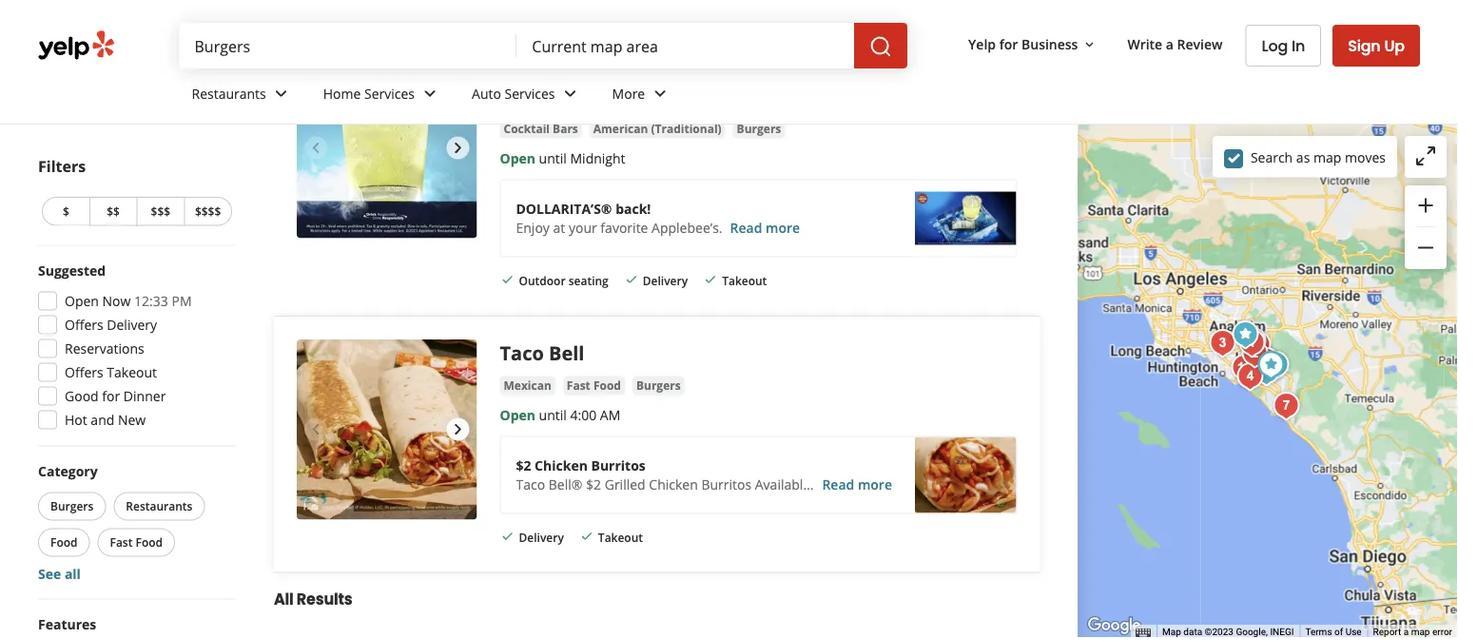 Task type: describe. For each thing, give the bounding box(es) containing it.
pm
[[172, 292, 192, 310]]

google image
[[1083, 613, 1146, 638]]

burgers for fast food
[[636, 377, 681, 393]]

search
[[1251, 148, 1293, 166]]

12:33
[[134, 292, 168, 310]]

1 vertical spatial $2
[[586, 475, 601, 493]]

sign
[[1348, 35, 1381, 56]]

0 horizontal spatial burgers button
[[38, 492, 106, 521]]

2 horizontal spatial delivery
[[643, 272, 688, 288]]

previous image for applebee's grill + bar
[[304, 137, 327, 159]]

bell®
[[549, 475, 582, 493]]

reservations
[[65, 340, 144, 358]]

fast inside "link"
[[567, 377, 590, 393]]

grill
[[607, 58, 647, 84]]

american grub image
[[1234, 322, 1272, 360]]

mexican
[[504, 377, 551, 393]]

food for topmost fast food button
[[593, 377, 621, 393]]

terms of use
[[1305, 626, 1362, 638]]

16 chevron down v2 image
[[1082, 37, 1097, 52]]

business
[[1021, 35, 1078, 53]]

the stand - american classics redefined image
[[1241, 338, 1279, 376]]

good
[[65, 387, 99, 405]]

log in link
[[1245, 25, 1321, 67]]

applebee's grill + bar image
[[297, 58, 477, 238]]

burgers link for fast food
[[632, 376, 684, 395]]

enjoy
[[516, 219, 550, 237]]

american (traditional) link
[[590, 119, 725, 138]]

1 vertical spatial read
[[822, 475, 854, 493]]

food button
[[38, 528, 90, 557]]

in
[[1292, 35, 1305, 57]]

suggested
[[38, 262, 106, 280]]

food for left fast food button
[[136, 535, 163, 550]]

map
[[1162, 626, 1181, 638]]

bell
[[549, 339, 584, 365]]

outdoor seating
[[519, 272, 608, 288]]

back!
[[616, 200, 651, 218]]

search as map moves
[[1251, 148, 1386, 166]]

a for write
[[1166, 35, 1174, 53]]

crystal cove shake shack image
[[1231, 358, 1269, 396]]

burgers for american (traditional)
[[737, 121, 781, 136]]

burgers button for fast food
[[632, 376, 684, 395]]

none field near
[[532, 35, 839, 56]]

favorite
[[601, 219, 648, 237]]

open until midnight
[[500, 149, 625, 167]]

restaurants link
[[176, 68, 308, 124]]

$$$ button
[[136, 197, 184, 226]]

your
[[569, 219, 597, 237]]

offers takeout
[[65, 363, 157, 381]]

1 horizontal spatial delivery
[[519, 529, 564, 545]]

american (traditional)
[[593, 121, 722, 136]]

more link
[[597, 68, 687, 124]]

home
[[323, 84, 361, 102]]

see all
[[38, 565, 81, 583]]

sponsored
[[274, 5, 356, 27]]

error
[[1432, 626, 1452, 638]]

use
[[1346, 626, 1362, 638]]

read inside dollarita's® back! enjoy at your favorite applebee's. read more
[[730, 219, 762, 237]]

firehouse subs image
[[1247, 353, 1285, 391]]

dollarita's®
[[516, 200, 612, 218]]

24 chevron down v2 image for more
[[649, 82, 672, 105]]

features
[[38, 615, 96, 633]]

16 info v2 image
[[419, 8, 434, 23]]

up
[[1384, 35, 1405, 56]]

0 horizontal spatial fast food button
[[98, 528, 175, 557]]

fast food for topmost fast food button
[[567, 377, 621, 393]]

group containing category
[[34, 462, 236, 584]]

seating
[[568, 272, 608, 288]]

review
[[1177, 35, 1223, 53]]

1 vertical spatial burritos
[[701, 475, 751, 493]]

search image
[[869, 35, 892, 58]]

$ button
[[42, 197, 89, 226]]

restaurants for restaurants button in the left of the page
[[126, 498, 192, 514]]

terms of use link
[[1305, 626, 1362, 638]]

hot
[[65, 411, 87, 429]]

auto services
[[472, 84, 555, 102]]

$$ button
[[89, 197, 136, 226]]

sign up link
[[1333, 25, 1420, 67]]

burnt crumbs image
[[1247, 342, 1285, 380]]

at
[[553, 219, 565, 237]]

next image
[[447, 137, 469, 159]]

$$$$ button
[[184, 197, 232, 226]]

outdoor
[[519, 272, 566, 288]]

24 chevron down v2 image for auto services
[[559, 82, 582, 105]]

0 vertical spatial fast food button
[[563, 376, 625, 395]]

1 vertical spatial delivery
[[107, 316, 157, 334]]

24 chevron down v2 image for restaurants
[[270, 82, 293, 105]]

taco for taco bell
[[500, 339, 544, 365]]

1 horizontal spatial takeout
[[598, 529, 643, 545]]

0 vertical spatial $2
[[516, 456, 531, 474]]

dollarita's® back! enjoy at your favorite applebee's. read more
[[516, 200, 800, 237]]

zoom in image
[[1414, 194, 1437, 217]]

offers for offers delivery
[[65, 316, 103, 334]]

taco for taco bell® $2 grilled chicken burritos available now
[[516, 475, 545, 493]]

see all button
[[38, 565, 81, 583]]

google,
[[1236, 626, 1268, 638]]

Near text field
[[532, 35, 839, 56]]

open now 12:33 pm
[[65, 292, 192, 310]]

1 vertical spatial open
[[65, 292, 99, 310]]

as
[[1296, 148, 1310, 166]]

services for auto services
[[505, 84, 555, 102]]

1 vertical spatial more
[[858, 475, 892, 493]]

applebee's.
[[652, 219, 722, 237]]



Task type: vqa. For each thing, say whether or not it's contained in the screenshot.
Yelp For Business Business Owner Login Claim Your Business Page Advertise On Yelp
no



Task type: locate. For each thing, give the bounding box(es) containing it.
all results
[[274, 589, 352, 610]]

1 horizontal spatial a
[[1404, 626, 1409, 638]]

1 horizontal spatial burgers button
[[632, 376, 684, 395]]

takeout inside group
[[107, 363, 157, 381]]

chicken up bell®
[[535, 456, 588, 474]]

cocktail bars
[[504, 121, 578, 136]]

0 vertical spatial map
[[1313, 148, 1341, 166]]

previous image
[[304, 137, 327, 159], [304, 418, 327, 441]]

0 horizontal spatial delivery
[[107, 316, 157, 334]]

burgers inside group
[[50, 498, 94, 514]]

none field up bar
[[532, 35, 839, 56]]

1 none field from the left
[[195, 35, 502, 56]]

burgers link for american (traditional)
[[733, 119, 785, 138]]

$$$
[[151, 204, 170, 219]]

report a map error link
[[1373, 626, 1452, 638]]

fast food up 4:00
[[567, 377, 621, 393]]

0 horizontal spatial for
[[102, 387, 120, 405]]

0 vertical spatial restaurants
[[192, 84, 266, 102]]

2 24 chevron down v2 image from the left
[[419, 82, 441, 105]]

+
[[652, 58, 663, 84]]

restaurants inside business categories element
[[192, 84, 266, 102]]

1 horizontal spatial burritos
[[701, 475, 751, 493]]

open
[[500, 149, 535, 167], [65, 292, 99, 310], [500, 406, 535, 424]]

0 vertical spatial taco
[[500, 339, 544, 365]]

terms
[[1305, 626, 1332, 638]]

0 vertical spatial delivery
[[643, 272, 688, 288]]

1 horizontal spatial 24 chevron down v2 image
[[649, 82, 672, 105]]

1 horizontal spatial food
[[136, 535, 163, 550]]

grilled
[[605, 475, 646, 493]]

0 horizontal spatial a
[[1166, 35, 1174, 53]]

open down suggested
[[65, 292, 99, 310]]

2 horizontal spatial takeout
[[722, 272, 767, 288]]

takeout up dinner
[[107, 363, 157, 381]]

1 horizontal spatial now
[[814, 475, 842, 493]]

cocktail bars button
[[500, 119, 582, 138]]

filters
[[38, 156, 86, 176]]

1 vertical spatial burgers button
[[632, 376, 684, 395]]

0 horizontal spatial burritos
[[591, 456, 646, 474]]

until left 4:00
[[539, 406, 567, 424]]

none field find
[[195, 35, 502, 56]]

for right 'yelp'
[[999, 35, 1018, 53]]

0 vertical spatial results
[[359, 5, 415, 27]]

mexican link
[[500, 376, 555, 395]]

1 horizontal spatial fast
[[567, 377, 590, 393]]

$2 chicken burritos
[[516, 456, 646, 474]]

until for taco
[[539, 406, 567, 424]]

for for yelp
[[999, 35, 1018, 53]]

1 services from the left
[[364, 84, 415, 102]]

applebee's grill + bar image
[[1226, 316, 1264, 354]]

taco bell link
[[500, 339, 584, 365]]

0 horizontal spatial fast
[[110, 535, 133, 550]]

1 horizontal spatial services
[[505, 84, 555, 102]]

group
[[1405, 185, 1447, 269], [32, 261, 236, 435], [34, 462, 236, 584]]

delivery down open now 12:33 pm
[[107, 316, 157, 334]]

1 vertical spatial map
[[1411, 626, 1430, 638]]

hole in the wall burger image
[[1257, 346, 1295, 384]]

burgers link right fast food "link"
[[632, 376, 684, 395]]

burritos up the grilled
[[591, 456, 646, 474]]

food inside "link"
[[593, 377, 621, 393]]

hot and new
[[65, 411, 146, 429]]

0 horizontal spatial fast food
[[110, 535, 163, 550]]

log
[[1262, 35, 1288, 57]]

sign up
[[1348, 35, 1405, 56]]

2 horizontal spatial food
[[593, 377, 621, 393]]

24 chevron down v2 image left auto
[[419, 82, 441, 105]]

until down cocktail bars "button" at the left of the page
[[539, 149, 567, 167]]

taco
[[500, 339, 544, 365], [516, 475, 545, 493]]

food
[[593, 377, 621, 393], [50, 535, 78, 550], [136, 535, 163, 550]]

cocktail
[[504, 121, 550, 136]]

1 horizontal spatial chicken
[[649, 475, 698, 493]]

services for home services
[[364, 84, 415, 102]]

16 checkmark v2 image
[[500, 272, 515, 287], [624, 272, 639, 287], [703, 272, 718, 287], [500, 529, 515, 544], [579, 529, 594, 544]]

food up 'am'
[[593, 377, 621, 393]]

0 vertical spatial a
[[1166, 35, 1174, 53]]

1 vertical spatial now
[[814, 475, 842, 493]]

0 horizontal spatial food
[[50, 535, 78, 550]]

taco left bell®
[[516, 475, 545, 493]]

1 horizontal spatial $2
[[586, 475, 601, 493]]

american (traditional) button
[[590, 119, 725, 138]]

4:00
[[570, 406, 597, 424]]

for inside group
[[102, 387, 120, 405]]

peter's gourmade burgers image
[[1233, 324, 1271, 362]]

applebee's grill + bar
[[500, 58, 701, 84]]

burgers button right fast food "link"
[[632, 376, 684, 395]]

mexican button
[[500, 376, 555, 395]]

0 vertical spatial burgers
[[737, 121, 781, 136]]

2 none field from the left
[[532, 35, 839, 56]]

2.8 star rating image
[[500, 91, 603, 110]]

restaurants inside button
[[126, 498, 192, 514]]

food inside button
[[50, 535, 78, 550]]

1 until from the top
[[539, 149, 567, 167]]

am
[[600, 406, 620, 424]]

0 vertical spatial more
[[766, 219, 800, 237]]

new
[[118, 411, 146, 429]]

for inside button
[[999, 35, 1018, 53]]

map
[[1313, 148, 1341, 166], [1411, 626, 1430, 638]]

0 vertical spatial for
[[999, 35, 1018, 53]]

services down applebee's
[[505, 84, 555, 102]]

fast food button
[[563, 376, 625, 395], [98, 528, 175, 557]]

offers up good
[[65, 363, 103, 381]]

map for error
[[1411, 626, 1430, 638]]

now
[[102, 292, 131, 310], [814, 475, 842, 493]]

read more
[[822, 475, 892, 493]]

24 chevron down v2 image left home
[[270, 82, 293, 105]]

1 vertical spatial results
[[297, 589, 352, 610]]

1 offers from the top
[[65, 316, 103, 334]]

open until 4:00 am
[[500, 406, 620, 424]]

midnight
[[570, 149, 625, 167]]

open for taco bell
[[500, 406, 535, 424]]

24 chevron down v2 image inside 'home services' link
[[419, 82, 441, 105]]

1 horizontal spatial burgers
[[636, 377, 681, 393]]

(511
[[632, 89, 659, 107]]

a
[[1166, 35, 1174, 53], [1404, 626, 1409, 638]]

now right available
[[814, 475, 842, 493]]

0 horizontal spatial read
[[730, 219, 762, 237]]

2 horizontal spatial burgers
[[737, 121, 781, 136]]

1 horizontal spatial burgers link
[[733, 119, 785, 138]]

$$$$
[[195, 204, 221, 219]]

services right home
[[364, 84, 415, 102]]

1 vertical spatial fast food button
[[98, 528, 175, 557]]

0 horizontal spatial burgers link
[[632, 376, 684, 395]]

read right available
[[822, 475, 854, 493]]

2 vertical spatial open
[[500, 406, 535, 424]]

0 horizontal spatial map
[[1313, 148, 1341, 166]]

taco bell image
[[297, 339, 477, 520], [1252, 346, 1290, 384]]

2 offers from the top
[[65, 363, 103, 381]]

2.8 (511 reviews)
[[610, 89, 714, 107]]

for for good
[[102, 387, 120, 405]]

1 vertical spatial offers
[[65, 363, 103, 381]]

inegi
[[1270, 626, 1294, 638]]

denny's image
[[1255, 348, 1293, 386]]

applebee's
[[500, 58, 602, 84]]

delivery down applebee's.
[[643, 272, 688, 288]]

1 vertical spatial slideshow element
[[297, 339, 477, 520]]

2 slideshow element from the top
[[297, 339, 477, 520]]

yelp for business
[[968, 35, 1078, 53]]

chicken right the grilled
[[649, 475, 698, 493]]

taco bell® $2 grilled chicken burritos available now
[[516, 475, 842, 493]]

taco up mexican
[[500, 339, 544, 365]]

open for applebee's grill + bar
[[500, 149, 535, 167]]

slideshow element
[[297, 58, 477, 238], [297, 339, 477, 520]]

map region
[[957, 0, 1458, 638]]

more inside dollarita's® back! enjoy at your favorite applebee's. read more
[[766, 219, 800, 237]]

2.8
[[610, 89, 629, 107]]

yelp for business button
[[961, 27, 1105, 61]]

until
[[539, 149, 567, 167], [539, 406, 567, 424]]

1 slideshow element from the top
[[297, 58, 477, 238]]

$
[[63, 204, 69, 219]]

the cut image
[[1236, 335, 1274, 373]]

1 vertical spatial takeout
[[107, 363, 157, 381]]

1 horizontal spatial fast food button
[[563, 376, 625, 395]]

burgers button down the category
[[38, 492, 106, 521]]

1 horizontal spatial none field
[[532, 35, 839, 56]]

map data ©2023 google, inegi
[[1162, 626, 1294, 638]]

2 vertical spatial takeout
[[598, 529, 643, 545]]

report a map error
[[1373, 626, 1452, 638]]

hopdoddy burger bar image
[[1239, 326, 1277, 364], [1225, 349, 1263, 387]]

0 vertical spatial previous image
[[304, 137, 327, 159]]

2 services from the left
[[505, 84, 555, 102]]

offers up reservations
[[65, 316, 103, 334]]

2 vertical spatial delivery
[[519, 529, 564, 545]]

all
[[274, 589, 294, 610]]

takeout down the grilled
[[598, 529, 643, 545]]

0 horizontal spatial chicken
[[535, 456, 588, 474]]

burgers button for american (traditional)
[[733, 119, 785, 138]]

fast food for left fast food button
[[110, 535, 163, 550]]

$2 down $2 chicken burritos
[[586, 475, 601, 493]]

fast food button up 4:00
[[563, 376, 625, 395]]

map for moves
[[1313, 148, 1341, 166]]

write a review
[[1127, 35, 1223, 53]]

0 vertical spatial read
[[730, 219, 762, 237]]

restaurants for restaurants link
[[192, 84, 266, 102]]

0 vertical spatial now
[[102, 292, 131, 310]]

0 vertical spatial open
[[500, 149, 535, 167]]

of
[[1334, 626, 1343, 638]]

fast food inside group
[[110, 535, 163, 550]]

results right all at bottom left
[[297, 589, 352, 610]]

bunz image
[[1203, 324, 1242, 362]]

None search field
[[179, 23, 911, 68]]

available
[[755, 475, 811, 493]]

burgers right fast food "link"
[[636, 377, 681, 393]]

1 previous image from the top
[[304, 137, 327, 159]]

fast food link
[[563, 376, 625, 395]]

0 horizontal spatial none field
[[195, 35, 502, 56]]

burgers down the category
[[50, 498, 94, 514]]

0 vertical spatial until
[[539, 149, 567, 167]]

offers for offers takeout
[[65, 363, 103, 381]]

results left 16 info v2 icon
[[359, 5, 415, 27]]

slideshow element for applebee's grill + bar
[[297, 58, 477, 238]]

results for all results
[[297, 589, 352, 610]]

dinner
[[124, 387, 166, 405]]

24 chevron down v2 image
[[559, 82, 582, 105], [649, 82, 672, 105]]

$2 down open until 4:00 am
[[516, 456, 531, 474]]

1 24 chevron down v2 image from the left
[[270, 82, 293, 105]]

food up see all
[[50, 535, 78, 550]]

a for report
[[1404, 626, 1409, 638]]

fast down restaurants button in the left of the page
[[110, 535, 133, 550]]

0 horizontal spatial results
[[297, 589, 352, 610]]

a right write on the top right of page
[[1166, 35, 1174, 53]]

2 24 chevron down v2 image from the left
[[649, 82, 672, 105]]

1 vertical spatial previous image
[[304, 418, 327, 441]]

0 horizontal spatial $2
[[516, 456, 531, 474]]

next image
[[447, 418, 469, 441]]

0 horizontal spatial takeout
[[107, 363, 157, 381]]

the riders club cafe image
[[1267, 387, 1305, 425]]

0 vertical spatial fast
[[567, 377, 590, 393]]

slideshow element for taco bell
[[297, 339, 477, 520]]

0 horizontal spatial burgers
[[50, 498, 94, 514]]

delivery down bell®
[[519, 529, 564, 545]]

takeout down applebee's.
[[722, 272, 767, 288]]

1 vertical spatial burgers link
[[632, 376, 684, 395]]

None field
[[195, 35, 502, 56], [532, 35, 839, 56]]

cocktail bars link
[[500, 119, 582, 138]]

food down restaurants button in the left of the page
[[136, 535, 163, 550]]

0 vertical spatial burritos
[[591, 456, 646, 474]]

2 until from the top
[[539, 406, 567, 424]]

2 previous image from the top
[[304, 418, 327, 441]]

data
[[1184, 626, 1202, 638]]

write
[[1127, 35, 1162, 53]]

0 vertical spatial fast food
[[567, 377, 621, 393]]

a right report
[[1404, 626, 1409, 638]]

1 vertical spatial restaurants
[[126, 498, 192, 514]]

burgers button right (traditional)
[[733, 119, 785, 138]]

0 horizontal spatial taco bell image
[[297, 339, 477, 520]]

0 vertical spatial chicken
[[535, 456, 588, 474]]

fast food button down restaurants button in the left of the page
[[98, 528, 175, 557]]

keyboard shortcuts image
[[1136, 628, 1151, 638]]

auto
[[472, 84, 501, 102]]

2 vertical spatial burgers
[[50, 498, 94, 514]]

burgers link right (traditional)
[[733, 119, 785, 138]]

fast food down restaurants button in the left of the page
[[110, 535, 163, 550]]

Find text field
[[195, 35, 502, 56]]

expand map image
[[1414, 144, 1437, 167]]

burgers right (traditional)
[[737, 121, 781, 136]]

1 horizontal spatial map
[[1411, 626, 1430, 638]]

business categories element
[[176, 68, 1420, 124]]

zoom out image
[[1414, 236, 1437, 259]]

and
[[91, 411, 114, 429]]

takeout
[[722, 272, 767, 288], [107, 363, 157, 381], [598, 529, 643, 545]]

offers delivery
[[65, 316, 157, 334]]

1 vertical spatial chicken
[[649, 475, 698, 493]]

moves
[[1345, 148, 1386, 166]]

0 horizontal spatial more
[[766, 219, 800, 237]]

group containing suggested
[[32, 261, 236, 435]]

©2023
[[1205, 626, 1234, 638]]

0 vertical spatial burgers link
[[733, 119, 785, 138]]

1 24 chevron down v2 image from the left
[[559, 82, 582, 105]]

burgers
[[737, 121, 781, 136], [636, 377, 681, 393], [50, 498, 94, 514]]

read right applebee's.
[[730, 219, 762, 237]]

sponsored results
[[274, 5, 415, 27]]

24 chevron down v2 image
[[270, 82, 293, 105], [419, 82, 441, 105]]

24 chevron down v2 image for home services
[[419, 82, 441, 105]]

category
[[38, 462, 98, 480]]

1 vertical spatial burgers
[[636, 377, 681, 393]]

bars
[[553, 121, 578, 136]]

results for sponsored results
[[359, 5, 415, 27]]

for
[[999, 35, 1018, 53], [102, 387, 120, 405]]

0 horizontal spatial services
[[364, 84, 415, 102]]

fast food inside "link"
[[567, 377, 621, 393]]

24 chevron down v2 image inside auto services link
[[559, 82, 582, 105]]

1 horizontal spatial taco bell image
[[1252, 346, 1290, 384]]

map left error
[[1411, 626, 1430, 638]]

0 horizontal spatial now
[[102, 292, 131, 310]]

1 vertical spatial fast
[[110, 535, 133, 550]]

0 vertical spatial burgers button
[[733, 119, 785, 138]]

burritos left available
[[701, 475, 751, 493]]

reviews)
[[663, 89, 714, 107]]

0 vertical spatial offers
[[65, 316, 103, 334]]

map right "as"
[[1313, 148, 1341, 166]]

0 vertical spatial slideshow element
[[297, 58, 477, 238]]

for down offers takeout
[[102, 387, 120, 405]]

fast up 4:00
[[567, 377, 590, 393]]

taco bell
[[500, 339, 584, 365]]

1 vertical spatial a
[[1404, 626, 1409, 638]]

open down cocktail
[[500, 149, 535, 167]]

write a review link
[[1120, 27, 1230, 61]]

until for applebee's
[[539, 149, 567, 167]]

0 horizontal spatial 24 chevron down v2 image
[[559, 82, 582, 105]]

1 vertical spatial taco
[[516, 475, 545, 493]]

24 chevron down v2 image inside restaurants link
[[270, 82, 293, 105]]

now up offers delivery at the left of the page
[[102, 292, 131, 310]]

1 horizontal spatial results
[[359, 5, 415, 27]]

more
[[612, 84, 645, 102]]

1 vertical spatial until
[[539, 406, 567, 424]]

see
[[38, 565, 61, 583]]

open down mexican button
[[500, 406, 535, 424]]

none field down sponsored results
[[195, 35, 502, 56]]

2 vertical spatial burgers button
[[38, 492, 106, 521]]

1 vertical spatial for
[[102, 387, 120, 405]]

0 vertical spatial takeout
[[722, 272, 767, 288]]

yelp
[[968, 35, 996, 53]]

previous image for taco bell
[[304, 418, 327, 441]]

all
[[65, 565, 81, 583]]

home services
[[323, 84, 415, 102]]

bar
[[668, 58, 701, 84]]

24 chevron down v2 image inside more link
[[649, 82, 672, 105]]

1 horizontal spatial 24 chevron down v2 image
[[419, 82, 441, 105]]



